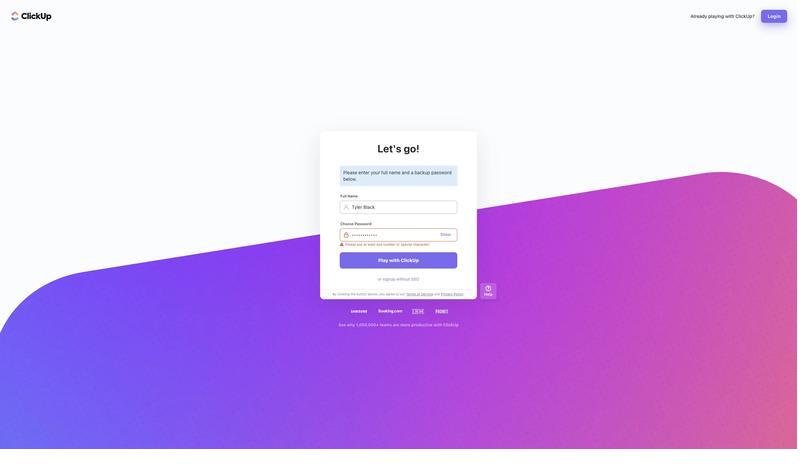 Task type: vqa. For each thing, say whether or not it's contained in the screenshot.
the By in the left of the page
yes



Task type: describe. For each thing, give the bounding box(es) containing it.
playing
[[709, 13, 725, 19]]

with inside button
[[390, 258, 400, 263]]

password
[[355, 222, 372, 226]]

1 horizontal spatial with
[[434, 323, 443, 328]]

login link
[[762, 10, 788, 23]]

show
[[441, 232, 451, 237]]

let's go!
[[378, 143, 420, 155]]

sso
[[412, 277, 420, 282]]

terms
[[407, 293, 416, 297]]

1 horizontal spatial clickup
[[444, 323, 459, 328]]

play with clickup button
[[340, 253, 458, 269]]

by clicking the button above, you agree to our terms of service and privacy policy .
[[333, 293, 465, 297]]

agree
[[386, 293, 395, 297]]

go!
[[404, 143, 420, 155]]

sign up element
[[340, 166, 458, 269]]

Choose Password password field
[[340, 229, 458, 242]]

play with clickup
[[379, 258, 419, 263]]

see why 1,000,000+ teams are more productive with clickup
[[339, 323, 459, 328]]

show link
[[441, 232, 451, 237]]

login
[[769, 13, 782, 19]]

by
[[333, 293, 337, 297]]

terms of service link
[[406, 292, 435, 297]]

clickup - home image
[[11, 11, 52, 21]]

number
[[384, 243, 396, 247]]

1,000,000+
[[356, 323, 379, 328]]

service
[[422, 293, 434, 297]]

full
[[341, 194, 347, 198]]

clickup?
[[736, 13, 755, 19]]

clickup inside button
[[401, 258, 419, 263]]

.
[[464, 293, 465, 297]]

choose
[[341, 222, 354, 226]]

please for please enter your full name and a backup password below.
[[344, 170, 358, 176]]

without
[[397, 277, 410, 282]]

why
[[347, 323, 355, 328]]

least
[[368, 243, 376, 247]]

already playing with clickup?
[[691, 13, 755, 19]]

special
[[401, 243, 413, 247]]

please for please use at least one number or special character!
[[346, 243, 356, 247]]

are
[[393, 323, 400, 328]]

use
[[357, 243, 363, 247]]

your
[[371, 170, 380, 176]]

password
[[432, 170, 452, 176]]

help
[[485, 293, 493, 297]]

name
[[389, 170, 401, 176]]

full
[[382, 170, 388, 176]]

policy
[[454, 293, 464, 297]]

let's
[[378, 143, 402, 155]]

and inside please enter your full name and a backup password below.
[[402, 170, 410, 176]]

at
[[364, 243, 367, 247]]



Task type: locate. For each thing, give the bounding box(es) containing it.
one
[[377, 243, 383, 247]]

please left use
[[346, 243, 356, 247]]

full name
[[341, 194, 358, 198]]

please use at least one number or special character!
[[346, 243, 430, 247]]

clickup down special
[[401, 258, 419, 263]]

1 vertical spatial or
[[378, 277, 382, 282]]

see
[[339, 323, 346, 328]]

button
[[357, 293, 367, 297]]

play
[[379, 258, 389, 263]]

with right play
[[390, 258, 400, 263]]

2 vertical spatial with
[[434, 323, 443, 328]]

choose password
[[341, 222, 372, 226]]

or signup without sso link
[[378, 277, 420, 282]]

our
[[400, 293, 406, 297]]

privacy policy link
[[440, 292, 464, 297]]

0 horizontal spatial clickup
[[401, 258, 419, 263]]

or
[[397, 243, 400, 247], [378, 277, 382, 282]]

with right playing
[[726, 13, 735, 19]]

0 horizontal spatial or
[[378, 277, 382, 282]]

0 vertical spatial with
[[726, 13, 735, 19]]

above,
[[368, 293, 379, 297]]

more
[[401, 323, 411, 328]]

enter
[[359, 170, 370, 176]]

0 vertical spatial please
[[344, 170, 358, 176]]

and left a at right top
[[402, 170, 410, 176]]

name
[[348, 194, 358, 198]]

already
[[691, 13, 708, 19]]

1 vertical spatial please
[[346, 243, 356, 247]]

please
[[344, 170, 358, 176], [346, 243, 356, 247]]

please inside please enter your full name and a backup password below.
[[344, 170, 358, 176]]

clickup right 'productive'
[[444, 323, 459, 328]]

or left special
[[397, 243, 400, 247]]

2 horizontal spatial with
[[726, 13, 735, 19]]

you
[[380, 293, 385, 297]]

1 vertical spatial with
[[390, 258, 400, 263]]

teams
[[380, 323, 392, 328]]

clicking
[[338, 293, 350, 297]]

signup
[[383, 277, 396, 282]]

1 horizontal spatial or
[[397, 243, 400, 247]]

to
[[396, 293, 399, 297]]

please enter your full name and a backup password below.
[[344, 170, 452, 182]]

or inside sign up element
[[397, 243, 400, 247]]

with right 'productive'
[[434, 323, 443, 328]]

help link
[[481, 283, 497, 300]]

0 horizontal spatial with
[[390, 258, 400, 263]]

productive
[[412, 323, 433, 328]]

below.
[[344, 177, 357, 182]]

1 horizontal spatial and
[[435, 293, 440, 297]]

of
[[417, 293, 421, 297]]

0 vertical spatial or
[[397, 243, 400, 247]]

0 vertical spatial and
[[402, 170, 410, 176]]

and left privacy
[[435, 293, 440, 297]]

with
[[726, 13, 735, 19], [390, 258, 400, 263], [434, 323, 443, 328]]

or left signup
[[378, 277, 382, 282]]

backup
[[415, 170, 431, 176]]

a
[[411, 170, 414, 176]]

or signup without sso
[[378, 277, 420, 282]]

the
[[351, 293, 356, 297]]

0 horizontal spatial and
[[402, 170, 410, 176]]

character!
[[414, 243, 430, 247]]

0 vertical spatial clickup
[[401, 258, 419, 263]]

1 vertical spatial clickup
[[444, 323, 459, 328]]

and
[[402, 170, 410, 176], [435, 293, 440, 297]]

please up below.
[[344, 170, 358, 176]]

privacy
[[441, 293, 453, 297]]

clickup
[[401, 258, 419, 263], [444, 323, 459, 328]]

1 vertical spatial and
[[435, 293, 440, 297]]



